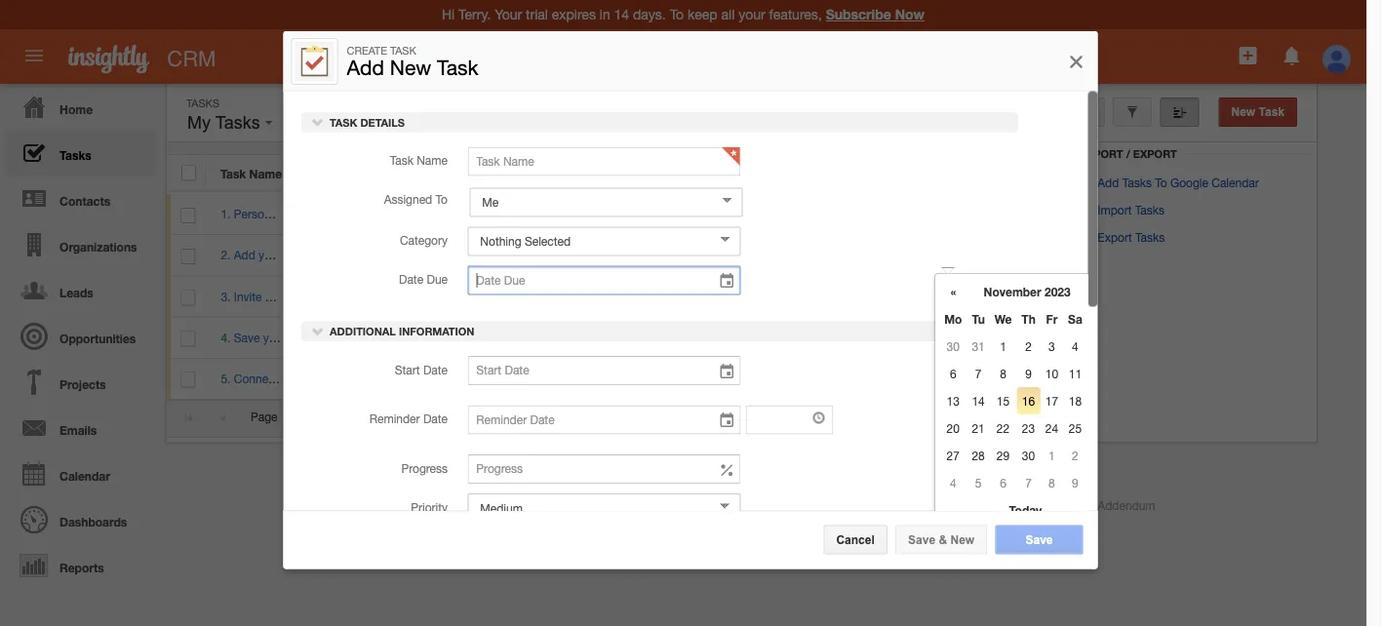 Task type: vqa. For each thing, say whether or not it's contained in the screenshot.
top Card
no



Task type: describe. For each thing, give the bounding box(es) containing it.
save for save & new
[[909, 533, 936, 546]]

Progress text field
[[467, 454, 741, 483]]

additional
[[329, 325, 396, 338]]

save for save button
[[1026, 533, 1053, 546]]

2 vertical spatial 1
[[1049, 448, 1055, 462]]

your for customers
[[259, 249, 282, 262]]

progress
[[401, 461, 447, 475]]

your for team
[[265, 290, 288, 303]]

2. add your customers link
[[221, 249, 350, 262]]

status press ctrl + space to group column header
[[753, 155, 843, 192]]

1 horizontal spatial of
[[999, 411, 1010, 424]]

2 horizontal spatial 5
[[1013, 411, 1019, 424]]

1 vertical spatial 4
[[950, 476, 957, 489]]

3. invite your team
[[221, 290, 318, 303]]

iphone app
[[729, 499, 790, 512]]

row containing 5. connect to your files and apps
[[167, 359, 1069, 400]]

reminder date
[[369, 412, 447, 425]]

import tasks link
[[1081, 203, 1165, 217]]

1 vertical spatial export
[[1098, 230, 1133, 244]]

emails link
[[5, 405, 156, 451]]

name inside add new task "dialog"
[[416, 153, 447, 167]]

0 horizontal spatial 2
[[1025, 339, 1032, 353]]

category
[[400, 233, 447, 247]]

terms of service
[[810, 499, 897, 512]]

row containing 3. invite your team
[[167, 277, 1069, 318]]

add tasks to google calendar link
[[1081, 176, 1260, 189]]

start
[[395, 362, 420, 376]]

date right reminder
[[423, 412, 447, 425]]

iphone app link
[[713, 499, 790, 512]]

28
[[972, 448, 985, 462]]

navigation containing home
[[0, 84, 156, 588]]

task owner
[[678, 167, 744, 180]]

processing
[[1037, 499, 1095, 512]]

date field image for start date text box
[[718, 361, 736, 381]]

recycle bin link
[[1081, 124, 1183, 140]]

app for iphone app
[[769, 499, 790, 512]]

items
[[1023, 411, 1051, 424]]

google
[[1171, 176, 1209, 189]]

leads
[[60, 286, 93, 300]]

details
[[360, 116, 404, 129]]

save inside row
[[234, 331, 260, 345]]

2 press ctrl + space to group column header from the left
[[970, 155, 1019, 192]]

data processing addendum
[[1009, 499, 1156, 512]]

to inside add new task "dialog"
[[435, 192, 447, 206]]

blog link
[[445, 499, 469, 512]]

task inside 'new task' link
[[1259, 105, 1285, 119]]

we
[[995, 312, 1012, 325]]

your for account
[[298, 207, 321, 221]]

24
[[1045, 421, 1058, 435]]

create task add new task
[[347, 44, 479, 80]]

2. add your customers
[[221, 249, 340, 262]]

start date
[[395, 362, 447, 376]]

add inside create task add new task
[[347, 56, 385, 80]]

Date Due text field
[[467, 266, 741, 295]]

21
[[972, 421, 985, 435]]

add new task dialog
[[283, 31, 1117, 627]]

dashboards
[[60, 515, 127, 529]]

create
[[347, 44, 387, 57]]

close image
[[1067, 50, 1087, 73]]

personalize
[[234, 207, 294, 221]]

0 horizontal spatial 30
[[947, 339, 960, 353]]

responsible
[[457, 167, 526, 180]]

3
[[1049, 339, 1055, 353]]

home link
[[5, 84, 156, 130]]

1.
[[221, 207, 231, 221]]

percent complete indicator responsible user date due
[[310, 167, 598, 180]]

0 horizontal spatial 8
[[1000, 366, 1007, 380]]

1 vertical spatial 30
[[1022, 448, 1035, 462]]

5. connect to your files and apps
[[221, 372, 395, 386]]

save button
[[996, 526, 1084, 555]]

following image for 2. add your customers
[[986, 247, 1005, 266]]

0 vertical spatial export
[[1134, 147, 1178, 160]]

1 vertical spatial 7
[[1025, 476, 1032, 489]]

export tasks link
[[1081, 230, 1165, 244]]

th
[[1022, 312, 1036, 325]]

refresh list image
[[956, 105, 975, 119]]

import / export
[[1081, 147, 1178, 160]]

notifications image
[[1281, 44, 1304, 67]]

reminder
[[369, 412, 420, 425]]

4. save your emails link
[[221, 331, 333, 345]]

18
[[1069, 394, 1082, 407]]

bin
[[1155, 124, 1174, 137]]

1 press ctrl + space to group column header from the left
[[911, 155, 970, 192]]

android app
[[543, 499, 608, 512]]

apps
[[369, 372, 395, 386]]

not started cell
[[754, 318, 844, 359]]

tu
[[972, 312, 985, 325]]

account
[[324, 207, 366, 221]]

20
[[947, 421, 960, 435]]

5. connect to your files and apps link
[[221, 372, 404, 386]]

date inside row
[[547, 167, 573, 180]]

11
[[1069, 366, 1082, 380]]

4. save your emails
[[221, 331, 323, 345]]

/
[[1127, 147, 1131, 160]]

2.
[[221, 249, 231, 262]]

tasks up "my"
[[186, 97, 220, 109]]

projects link
[[5, 359, 156, 405]]

5.
[[221, 372, 231, 386]]

row containing 1. personalize your account
[[167, 194, 1069, 235]]

home
[[60, 102, 93, 116]]

1 - 5 of 5 items
[[972, 411, 1051, 424]]

due inside row
[[576, 167, 598, 180]]

3. invite your team link
[[221, 290, 327, 303]]

0 horizontal spatial of
[[845, 499, 855, 512]]

row containing task name
[[167, 155, 1068, 192]]

chevron down image
[[311, 115, 324, 129]]

page
[[251, 411, 278, 424]]

additional information
[[326, 325, 474, 338]]

projects
[[60, 378, 106, 391]]

to
[[282, 372, 292, 386]]

support
[[383, 499, 425, 512]]

data
[[1009, 499, 1034, 512]]

tasks down add tasks to google calendar 'link'
[[1136, 203, 1165, 217]]

save & new
[[909, 533, 975, 546]]

today
[[1009, 503, 1042, 517]]

your right to
[[295, 372, 318, 386]]

calendar link
[[5, 451, 156, 497]]

none text field inside add new task "dialog"
[[745, 405, 833, 434]]

cancel button
[[824, 526, 888, 555]]

1 horizontal spatial calendar
[[1212, 176, 1260, 189]]

subscribe now link
[[826, 6, 925, 22]]

-
[[982, 411, 986, 424]]

complete
[[357, 167, 411, 180]]

november 2023
[[984, 284, 1071, 298]]

add inside row
[[234, 249, 255, 262]]

0% complete image
[[311, 336, 427, 340]]

&
[[939, 533, 948, 546]]

privacy policy link
[[916, 499, 990, 512]]

chevron down image
[[311, 324, 324, 338]]



Task type: locate. For each thing, give the bounding box(es) containing it.
tasks up import tasks
[[1123, 176, 1152, 189]]

your left account
[[298, 207, 321, 221]]

task name inside add new task "dialog"
[[390, 153, 447, 167]]

6 up 13 on the right bottom
[[950, 366, 957, 380]]

1 vertical spatial 2
[[1072, 448, 1079, 462]]

2
[[1025, 339, 1032, 353], [1072, 448, 1079, 462]]

1 horizontal spatial 2
[[1072, 448, 1079, 462]]

terms
[[810, 499, 841, 512]]

1 down 24
[[1049, 448, 1055, 462]]

import left /
[[1081, 147, 1124, 160]]

6 row from the top
[[167, 359, 1069, 400]]

row group
[[167, 194, 1069, 400]]

blog
[[445, 499, 469, 512]]

1 horizontal spatial task name
[[390, 153, 447, 167]]

row
[[167, 155, 1068, 192], [167, 194, 1069, 235], [167, 235, 1069, 277], [167, 277, 1069, 318], [167, 318, 1069, 359], [167, 359, 1069, 400]]

«
[[951, 284, 956, 298]]

1 horizontal spatial add
[[347, 56, 385, 80]]

0 horizontal spatial new
[[390, 56, 432, 80]]

1 horizontal spatial 7
[[1025, 476, 1032, 489]]

new inside create task add new task
[[390, 56, 432, 80]]

2 vertical spatial add
[[234, 249, 255, 262]]

owner
[[707, 167, 744, 180]]

0 horizontal spatial add
[[234, 249, 255, 262]]

0 horizontal spatial 5
[[975, 476, 982, 489]]

date
[[547, 167, 573, 180], [399, 273, 423, 286], [423, 362, 447, 376], [423, 412, 447, 425]]

1 horizontal spatial 30
[[1022, 448, 1035, 462]]

22
[[997, 421, 1010, 435]]

add up task details
[[347, 56, 385, 80]]

due right user
[[576, 167, 598, 180]]

2 vertical spatial new
[[951, 533, 975, 546]]

organizations link
[[5, 222, 156, 267]]

2 horizontal spatial new
[[1232, 105, 1256, 119]]

0 horizontal spatial 6
[[950, 366, 957, 380]]

0 vertical spatial 7
[[975, 366, 982, 380]]

tasks my tasks
[[186, 97, 265, 133]]

1 horizontal spatial 1
[[1000, 339, 1007, 353]]

30 left 31 at right
[[947, 339, 960, 353]]

0 vertical spatial add
[[347, 56, 385, 80]]

Start Date text field
[[467, 356, 741, 385]]

0 horizontal spatial name
[[249, 167, 282, 180]]

0 vertical spatial import
[[1081, 147, 1124, 160]]

privacy
[[916, 499, 955, 512]]

None checkbox
[[181, 249, 196, 265], [181, 290, 196, 306], [181, 331, 196, 347], [181, 372, 196, 388], [181, 249, 196, 265], [181, 290, 196, 306], [181, 331, 196, 347], [181, 372, 196, 388]]

0 horizontal spatial 9
[[1025, 366, 1032, 380]]

None checkbox
[[182, 165, 196, 181], [181, 208, 196, 223], [182, 165, 196, 181], [181, 208, 196, 223]]

13
[[947, 394, 960, 407]]

started
[[791, 331, 830, 345]]

import for import / export
[[1081, 147, 1124, 160]]

4.
[[221, 331, 231, 345]]

Task Name text field
[[467, 147, 741, 176]]

calendar
[[1212, 176, 1260, 189], [60, 469, 110, 483]]

2 row from the top
[[167, 194, 1069, 235]]

1 following image from the top
[[986, 206, 1005, 225]]

due down category
[[426, 273, 447, 286]]

app for android app
[[587, 499, 608, 512]]

customer
[[328, 499, 380, 512]]

1 horizontal spatial new
[[951, 533, 975, 546]]

3 press ctrl + space to group column header from the left
[[1019, 155, 1068, 192]]

Search this list... text field
[[714, 98, 934, 127]]

assigned to
[[384, 192, 447, 206]]

5 row from the top
[[167, 318, 1069, 359]]

date field image for reminder date text field
[[718, 411, 736, 430]]

0 vertical spatial 4
[[1072, 339, 1079, 353]]

contacts link
[[5, 176, 156, 222]]

your up 3. invite your team
[[259, 249, 282, 262]]

0 horizontal spatial task name
[[221, 167, 282, 180]]

0 vertical spatial due
[[576, 167, 598, 180]]

sa
[[1068, 312, 1083, 325]]

files
[[322, 372, 342, 386]]

new task link
[[1219, 98, 1298, 127]]

fr
[[1046, 312, 1058, 325]]

due
[[576, 167, 598, 180], [426, 273, 447, 286]]

0 vertical spatial 9
[[1025, 366, 1032, 380]]

terry
[[457, 207, 483, 221], [679, 207, 705, 221], [457, 249, 483, 262], [679, 249, 705, 262], [457, 290, 483, 303], [679, 290, 705, 303], [457, 331, 483, 345], [679, 331, 705, 345], [457, 372, 483, 386], [679, 372, 705, 386]]

save left &
[[909, 533, 936, 546]]

1 horizontal spatial 5
[[990, 411, 996, 424]]

4 following image from the top
[[986, 330, 1005, 348]]

7 down 31 at right
[[975, 366, 982, 380]]

following image for 4. save your emails
[[986, 330, 1005, 348]]

tasks up contacts link on the left
[[60, 148, 91, 162]]

4 row from the top
[[167, 277, 1069, 318]]

export down import tasks link in the top of the page
[[1098, 230, 1133, 244]]

row containing 2. add your customers
[[167, 235, 1069, 277]]

1 vertical spatial import
[[1098, 203, 1132, 217]]

save right 4.
[[234, 331, 260, 345]]

4 up privacy policy link
[[950, 476, 957, 489]]

now
[[896, 6, 925, 22]]

1 vertical spatial 8
[[1049, 476, 1055, 489]]

iphone
[[729, 499, 766, 512]]

2 horizontal spatial save
[[1026, 533, 1053, 546]]

0 horizontal spatial app
[[587, 499, 608, 512]]

date down category
[[399, 273, 423, 286]]

information
[[399, 325, 474, 338]]

8 up processing
[[1049, 476, 1055, 489]]

2 date field image from the top
[[718, 411, 736, 430]]

9 up data processing addendum link
[[1072, 476, 1079, 489]]

new task
[[1232, 105, 1285, 119]]

indicator
[[414, 167, 464, 180]]

row containing 4. save your emails
[[167, 318, 1069, 359]]

2 down 25
[[1072, 448, 1079, 462]]

0 vertical spatial 2
[[1025, 339, 1032, 353]]

import for import tasks
[[1098, 203, 1132, 217]]

your for emails
[[263, 331, 286, 345]]

export tasks
[[1095, 230, 1165, 244]]

date field image
[[718, 361, 736, 381], [718, 411, 736, 430]]

mo
[[944, 312, 962, 325]]

1 vertical spatial to
[[435, 192, 447, 206]]

0 vertical spatial 30
[[947, 339, 960, 353]]

1. personalize your account link
[[221, 207, 376, 221]]

my
[[187, 113, 211, 133]]

0 horizontal spatial 7
[[975, 366, 982, 380]]

2 horizontal spatial add
[[1098, 176, 1120, 189]]

5 up policy
[[975, 476, 982, 489]]

crm
[[167, 46, 216, 71]]

2 left 3
[[1025, 339, 1032, 353]]

6 down 29
[[1000, 476, 1007, 489]]

1 vertical spatial due
[[426, 273, 447, 286]]

1 horizontal spatial name
[[416, 153, 447, 167]]

1 vertical spatial calendar
[[60, 469, 110, 483]]

team
[[291, 290, 318, 303]]

7 up data
[[1025, 476, 1032, 489]]

tasks right "my"
[[215, 113, 260, 133]]

new inside button
[[951, 533, 975, 546]]

your left "emails"
[[263, 331, 286, 345]]

of
[[999, 411, 1010, 424], [845, 499, 855, 512]]

17
[[1045, 394, 1058, 407]]

1 horizontal spatial to
[[1156, 176, 1168, 189]]

1 row from the top
[[167, 155, 1068, 192]]

name up assigned to
[[416, 153, 447, 167]]

row group containing 1. personalize your account
[[167, 194, 1069, 400]]

of right terms
[[845, 499, 855, 512]]

9 left 10
[[1025, 366, 1032, 380]]

import up export tasks link
[[1098, 203, 1132, 217]]

new
[[390, 56, 432, 80], [1232, 105, 1256, 119], [951, 533, 975, 546]]

1 horizontal spatial 4
[[1072, 339, 1079, 353]]

1 vertical spatial of
[[845, 499, 855, 512]]

3.
[[221, 290, 231, 303]]

due inside add new task "dialog"
[[426, 273, 447, 286]]

dashboards link
[[5, 497, 156, 543]]

31
[[972, 339, 985, 353]]

contacts
[[60, 194, 110, 208]]

2 horizontal spatial 1
[[1049, 448, 1055, 462]]

new right create on the left top
[[390, 56, 432, 80]]

None text field
[[745, 405, 833, 434]]

add up import tasks link in the top of the page
[[1098, 176, 1120, 189]]

1 horizontal spatial 8
[[1049, 476, 1055, 489]]

export
[[1134, 147, 1178, 160], [1098, 230, 1133, 244]]

your left team
[[265, 290, 288, 303]]

0 horizontal spatial save
[[234, 331, 260, 345]]

new right &
[[951, 533, 975, 546]]

0 vertical spatial 8
[[1000, 366, 1007, 380]]

1 horizontal spatial app
[[769, 499, 790, 512]]

1 left -
[[972, 411, 979, 424]]

date field image
[[718, 272, 736, 291]]

6
[[950, 366, 957, 380], [1000, 476, 1007, 489]]

1 app from the left
[[587, 499, 608, 512]]

2 column header from the left
[[877, 155, 911, 192]]

navigation
[[0, 84, 156, 588]]

leads link
[[5, 267, 156, 313]]

1 horizontal spatial 9
[[1072, 476, 1079, 489]]

calendar right 'google'
[[1212, 176, 1260, 189]]

column header
[[843, 155, 877, 192], [877, 155, 911, 192]]

app right the iphone
[[769, 499, 790, 512]]

priority
[[411, 500, 447, 514]]

show sidebar image
[[1174, 105, 1187, 119]]

10
[[1045, 366, 1058, 380]]

15
[[997, 394, 1010, 407]]

mo tu we th
[[944, 312, 1036, 325]]

tasks link
[[5, 130, 156, 176]]

0 horizontal spatial due
[[426, 273, 447, 286]]

Reminder Date text field
[[467, 405, 741, 434]]

not started
[[769, 331, 830, 345]]

1 vertical spatial add
[[1098, 176, 1120, 189]]

0 vertical spatial calendar
[[1212, 176, 1260, 189]]

app right android
[[587, 499, 608, 512]]

3 row from the top
[[167, 235, 1069, 277]]

service
[[858, 499, 897, 512]]

0 horizontal spatial calendar
[[60, 469, 110, 483]]

of down 15
[[999, 411, 1010, 424]]

connect
[[234, 372, 278, 386]]

import tasks
[[1095, 203, 1165, 217]]

2 app from the left
[[769, 499, 790, 512]]

to down indicator
[[435, 192, 447, 206]]

press ctrl + space to group column header
[[911, 155, 970, 192], [970, 155, 1019, 192], [1019, 155, 1068, 192]]

cancel
[[837, 533, 875, 546]]

0 vertical spatial 1
[[1000, 339, 1007, 353]]

customers
[[285, 249, 340, 262]]

1 horizontal spatial due
[[576, 167, 598, 180]]

policy
[[958, 499, 990, 512]]

customer support
[[328, 499, 425, 512]]

23
[[1022, 421, 1035, 435]]

0 vertical spatial to
[[1156, 176, 1168, 189]]

1 horizontal spatial save
[[909, 533, 936, 546]]

add right "2."
[[234, 249, 255, 262]]

5 inside add new task "dialog"
[[975, 476, 982, 489]]

data processing addendum link
[[1009, 499, 1156, 512]]

1. personalize your account
[[221, 207, 366, 221]]

1 vertical spatial 6
[[1000, 476, 1007, 489]]

1 date field image from the top
[[718, 361, 736, 381]]

5 right -
[[990, 411, 996, 424]]

0 vertical spatial date field image
[[718, 361, 736, 381]]

1
[[1000, 339, 1007, 353], [972, 411, 979, 424], [1049, 448, 1055, 462]]

task name inside row
[[221, 167, 282, 180]]

date due
[[399, 273, 447, 286]]

following image for 5. connect to your files and apps
[[986, 371, 1005, 389]]

1 right 31 at right
[[1000, 339, 1007, 353]]

8 up 15
[[1000, 366, 1007, 380]]

1 vertical spatial new
[[1232, 105, 1256, 119]]

terms of service link
[[810, 499, 897, 512]]

0 horizontal spatial to
[[435, 192, 447, 206]]

0 horizontal spatial export
[[1098, 230, 1133, 244]]

time field image
[[812, 411, 826, 424]]

privacy policy
[[916, 499, 990, 512]]

calendar inside "link"
[[60, 469, 110, 483]]

0 horizontal spatial 1
[[972, 411, 979, 424]]

5 following image from the top
[[986, 371, 1005, 389]]

1 vertical spatial 1
[[972, 411, 979, 424]]

0 vertical spatial new
[[390, 56, 432, 80]]

name inside row
[[249, 167, 282, 180]]

date right responsible
[[547, 167, 573, 180]]

0 horizontal spatial 4
[[950, 476, 957, 489]]

task name up assigned to
[[390, 153, 447, 167]]

date field image down date field image
[[718, 361, 736, 381]]

new right show sidebar "image"
[[1232, 105, 1256, 119]]

1 column header from the left
[[843, 155, 877, 192]]

1 horizontal spatial 6
[[1000, 476, 1007, 489]]

date field image up percent field image at the bottom right of page
[[718, 411, 736, 430]]

percent field image
[[718, 460, 736, 480]]

0 vertical spatial 6
[[950, 366, 957, 380]]

tasks down import tasks
[[1136, 230, 1165, 244]]

to left 'google'
[[1156, 176, 1168, 189]]

user
[[529, 167, 555, 180]]

cell
[[532, 194, 664, 235], [754, 194, 844, 235], [844, 194, 878, 235], [878, 194, 912, 235], [912, 194, 971, 235], [1020, 194, 1069, 235], [532, 235, 664, 277], [754, 235, 844, 277], [844, 235, 878, 277], [878, 235, 912, 277], [912, 235, 971, 277], [1020, 235, 1069, 277], [532, 277, 664, 318], [754, 277, 844, 318], [844, 277, 878, 318], [878, 277, 912, 318], [912, 277, 971, 318], [532, 318, 664, 359], [844, 318, 878, 359], [878, 318, 912, 359], [912, 318, 971, 359], [532, 359, 664, 400], [754, 359, 844, 400], [844, 359, 878, 400], [878, 359, 912, 400], [912, 359, 971, 400]]

1 vertical spatial date field image
[[718, 411, 736, 430]]

3 following image from the top
[[986, 288, 1005, 307]]

opportunities link
[[5, 313, 156, 359]]

30 right 29
[[1022, 448, 1035, 462]]

task name up personalize
[[221, 167, 282, 180]]

following image for 1. personalize your account
[[986, 206, 1005, 225]]

date right start
[[423, 362, 447, 376]]

following image
[[986, 206, 1005, 225], [986, 247, 1005, 266], [986, 288, 1005, 307], [986, 330, 1005, 348], [986, 371, 1005, 389]]

name up personalize
[[249, 167, 282, 180]]

2 following image from the top
[[986, 247, 1005, 266]]

0 vertical spatial of
[[999, 411, 1010, 424]]

export down "bin"
[[1134, 147, 1178, 160]]

reports link
[[5, 543, 156, 588]]

calendar up dashboards link
[[60, 469, 110, 483]]

4 right 3
[[1072, 339, 1079, 353]]

my tasks button
[[182, 108, 278, 138]]

following image for 3. invite your team
[[986, 288, 1005, 307]]

1 vertical spatial 9
[[1072, 476, 1079, 489]]

task details
[[326, 116, 404, 129]]

1 horizontal spatial export
[[1134, 147, 1178, 160]]

and
[[346, 372, 365, 386]]

save down today
[[1026, 533, 1053, 546]]

5 left 23
[[1013, 411, 1019, 424]]



